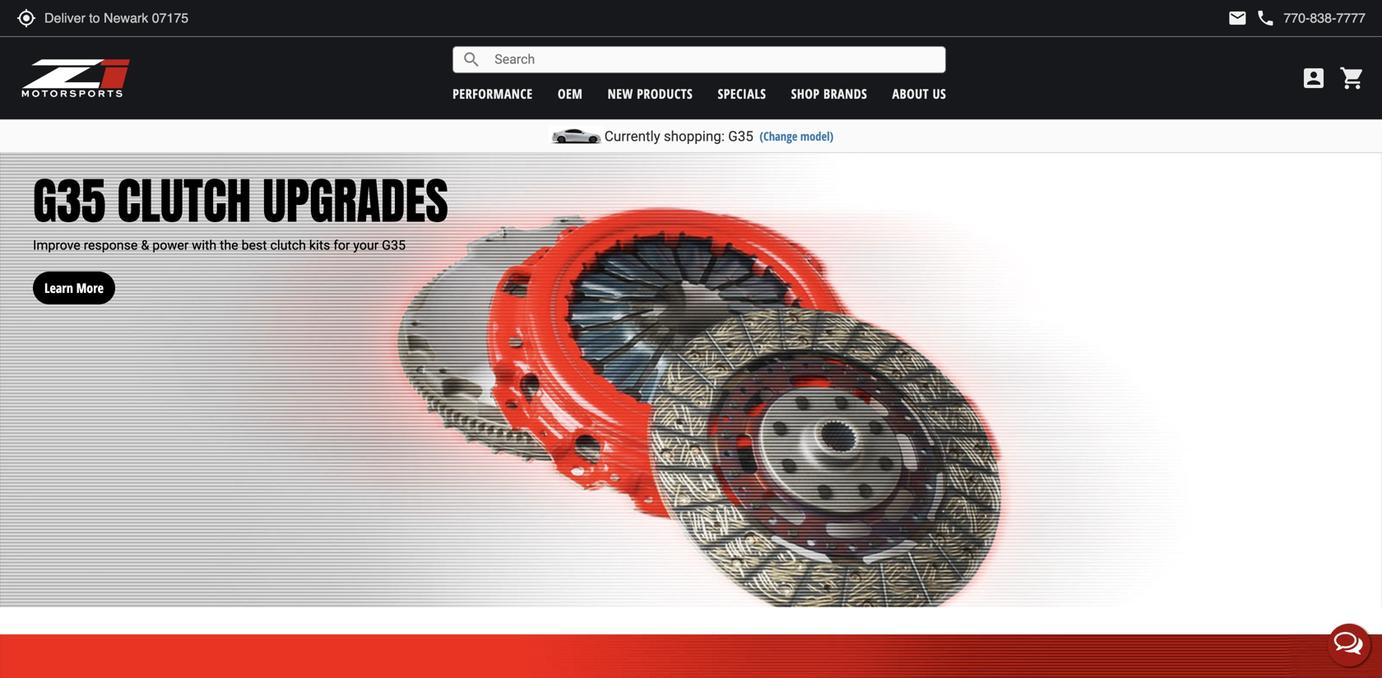 Task type: vqa. For each thing, say whether or not it's contained in the screenshot.
WITH
yes



Task type: locate. For each thing, give the bounding box(es) containing it.
model)
[[801, 128, 834, 144]]

brands
[[824, 85, 868, 102]]

oem
[[558, 85, 583, 102]]

g35 left (change
[[729, 128, 754, 144]]

for
[[334, 238, 350, 253]]

learn more link
[[33, 255, 115, 304]]

shop brands link
[[792, 85, 868, 102]]

best
[[242, 238, 267, 253]]

z1 motorsports logo image
[[21, 58, 131, 99]]

the
[[220, 238, 238, 253]]

g35 up learn more link
[[33, 164, 106, 238]]

clutch
[[117, 164, 251, 238]]

g35 right 'your'
[[382, 238, 406, 253]]

kits
[[309, 238, 330, 253]]

about
[[893, 85, 929, 102]]

shopping:
[[664, 128, 725, 144]]

account_box link
[[1297, 65, 1332, 91]]

g35
[[729, 128, 754, 144], [33, 164, 106, 238], [382, 238, 406, 253]]

oem link
[[558, 85, 583, 102]]

power
[[152, 238, 189, 253]]

(change
[[760, 128, 798, 144]]

2 horizontal spatial g35
[[729, 128, 754, 144]]

us
[[933, 85, 947, 102]]

g35 clutch upgrades improve response & power with the best clutch kits for your g35
[[33, 164, 449, 253]]

shopping_cart
[[1340, 65, 1366, 91]]

specials link
[[718, 85, 767, 102]]

search
[[462, 50, 482, 70]]

0 horizontal spatial g35
[[33, 164, 106, 238]]



Task type: describe. For each thing, give the bounding box(es) containing it.
shopping_cart link
[[1336, 65, 1366, 91]]

new products link
[[608, 85, 693, 102]]

mail phone
[[1228, 8, 1276, 28]]

performance & style image
[[0, 635, 1383, 678]]

Search search field
[[482, 47, 946, 72]]

g35 suspension upgrades image
[[0, 0, 1383, 106]]

improve
[[33, 238, 80, 253]]

performance
[[453, 85, 533, 102]]

new products
[[608, 85, 693, 102]]

currently
[[605, 128, 661, 144]]

learn more
[[44, 279, 104, 297]]

phone
[[1256, 8, 1276, 28]]

shop brands
[[792, 85, 868, 102]]

about us
[[893, 85, 947, 102]]

mail
[[1228, 8, 1248, 28]]

shop
[[792, 85, 820, 102]]

performance link
[[453, 85, 533, 102]]

your
[[353, 238, 379, 253]]

products
[[637, 85, 693, 102]]

specials
[[718, 85, 767, 102]]

&
[[141, 238, 149, 253]]

response
[[84, 238, 138, 253]]

learn
[[44, 279, 73, 297]]

new
[[608, 85, 634, 102]]

more
[[76, 279, 104, 297]]

g35 clutch upgrades improve response & power with the best clutch kits for your g35 image
[[0, 133, 1383, 608]]

my_location
[[16, 8, 36, 28]]

mail link
[[1228, 8, 1248, 28]]

upgrades
[[263, 164, 449, 238]]

clutch
[[270, 238, 306, 253]]

(change model) link
[[760, 128, 834, 144]]

phone link
[[1256, 8, 1366, 28]]

with
[[192, 238, 217, 253]]

about us link
[[893, 85, 947, 102]]

currently shopping: g35 (change model)
[[605, 128, 834, 144]]

1 horizontal spatial g35
[[382, 238, 406, 253]]

account_box
[[1301, 65, 1328, 91]]



